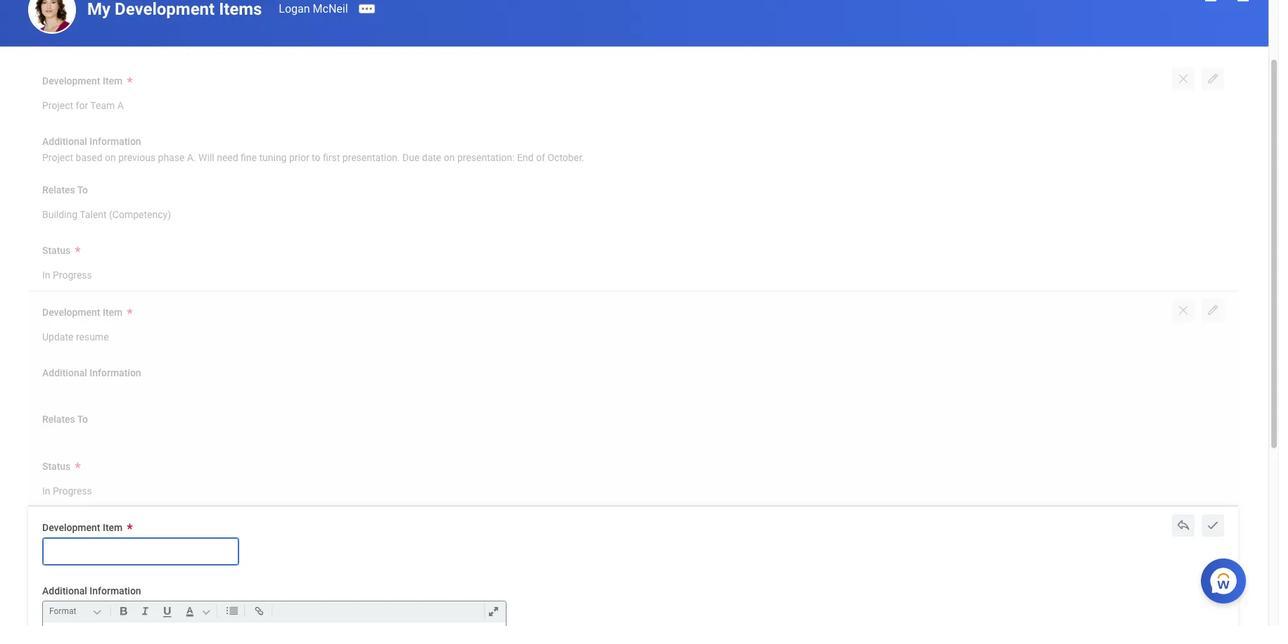 Task type: locate. For each thing, give the bounding box(es) containing it.
in progress for project
[[42, 270, 92, 281]]

logan mcneil
[[279, 2, 348, 15]]

development down in progress text field
[[42, 522, 100, 533]]

1 vertical spatial relates
[[42, 414, 75, 425]]

progress inside text box
[[53, 270, 92, 281]]

1 development item from the top
[[42, 75, 123, 87]]

relates up in progress text field
[[42, 414, 75, 425]]

1 additional from the top
[[42, 136, 87, 147]]

1 vertical spatial status element
[[42, 476, 92, 502]]

development item element
[[42, 91, 124, 116], [42, 322, 109, 348]]

1 horizontal spatial on
[[444, 152, 455, 163]]

development item down in progress text field
[[42, 522, 123, 533]]

project left based
[[42, 152, 73, 163]]

1 progress from the top
[[53, 270, 92, 281]]

information down resume
[[90, 367, 141, 379]]

1 vertical spatial additional
[[42, 367, 87, 379]]

2 vertical spatial development
[[42, 522, 100, 533]]

logan
[[279, 2, 310, 15]]

2 vertical spatial additional
[[42, 585, 87, 597]]

2 in progress from the top
[[42, 485, 92, 496]]

additional
[[42, 136, 87, 147], [42, 367, 87, 379], [42, 585, 87, 597]]

undo l image
[[1176, 519, 1190, 533]]

status for update resume
[[42, 461, 71, 472]]

format group
[[46, 601, 509, 622]]

on right date
[[444, 152, 455, 163]]

development item element containing project for team a
[[42, 91, 124, 116]]

1 vertical spatial relates to
[[42, 414, 88, 425]]

x image
[[1176, 72, 1190, 86]]

2 relates to from the top
[[42, 414, 88, 425]]

status element for update
[[42, 476, 92, 502]]

date
[[422, 152, 441, 163]]

0 vertical spatial relates to
[[42, 184, 88, 196]]

building talent (competency)
[[42, 209, 171, 220]]

in inside text field
[[42, 485, 50, 496]]

logan mcneil link
[[279, 2, 348, 15]]

1 vertical spatial item
[[103, 307, 123, 318]]

0 vertical spatial development
[[42, 75, 100, 87]]

2 development item element from the top
[[42, 322, 109, 348]]

development up update resume text field
[[42, 307, 100, 318]]

2 on from the left
[[444, 152, 455, 163]]

item up 'development item' 'text box'
[[103, 522, 123, 533]]

in
[[42, 270, 50, 281], [42, 485, 50, 496]]

0 vertical spatial relates
[[42, 184, 75, 196]]

of
[[536, 152, 545, 163]]

development up project for team a text field
[[42, 75, 100, 87]]

1 item from the top
[[103, 75, 123, 87]]

in progress
[[42, 270, 92, 281], [42, 485, 92, 496]]

0 vertical spatial in progress
[[42, 270, 92, 281]]

progress inside text field
[[53, 485, 92, 496]]

additional up format
[[42, 585, 87, 597]]

1 status element from the top
[[42, 260, 92, 286]]

0 vertical spatial information
[[90, 136, 141, 147]]

information up bold icon
[[90, 585, 141, 597]]

1 status from the top
[[42, 245, 71, 256]]

0 horizontal spatial on
[[105, 152, 116, 163]]

Update resume text field
[[42, 323, 109, 347]]

relates
[[42, 184, 75, 196], [42, 414, 75, 425]]

update
[[42, 331, 73, 342]]

to
[[77, 184, 88, 196], [77, 414, 88, 425]]

1 to from the top
[[77, 184, 88, 196]]

3 information from the top
[[90, 585, 141, 597]]

0 vertical spatial development item
[[42, 75, 123, 87]]

progress for update
[[53, 485, 92, 496]]

previous
[[118, 152, 156, 163]]

to
[[312, 152, 321, 163]]

development item element for in progress text field
[[42, 322, 109, 348]]

building
[[42, 209, 77, 220]]

1 vertical spatial development
[[42, 307, 100, 318]]

0 vertical spatial progress
[[53, 270, 92, 281]]

progress
[[53, 270, 92, 281], [53, 485, 92, 496]]

status element
[[42, 260, 92, 286], [42, 476, 92, 502]]

information
[[90, 136, 141, 147], [90, 367, 141, 379], [90, 585, 141, 597]]

2 development from the top
[[42, 307, 100, 318]]

Project for Team A text field
[[42, 91, 124, 116]]

status up in progress text box
[[42, 245, 71, 256]]

0 vertical spatial in
[[42, 270, 50, 281]]

project
[[42, 100, 73, 111], [42, 152, 73, 163]]

1 vertical spatial development item
[[42, 307, 123, 318]]

link image
[[250, 603, 269, 620]]

export to excel image
[[1201, 0, 1218, 3]]

talent
[[80, 209, 107, 220]]

1 development from the top
[[42, 75, 100, 87]]

status element for project
[[42, 260, 92, 286]]

relates to up building
[[42, 184, 88, 196]]

1 vertical spatial in
[[42, 485, 50, 496]]

2 vertical spatial information
[[90, 585, 141, 597]]

1 vertical spatial progress
[[53, 485, 92, 496]]

0 vertical spatial status element
[[42, 260, 92, 286]]

2 status element from the top
[[42, 476, 92, 502]]

1 vertical spatial development item element
[[42, 322, 109, 348]]

2 progress from the top
[[53, 485, 92, 496]]

2 vertical spatial development item
[[42, 522, 123, 533]]

status up in progress text field
[[42, 461, 71, 472]]

relates to
[[42, 184, 88, 196], [42, 414, 88, 425]]

project inside additional information project based on previous phase a. will need fine tuning prior to first presentation. due date on presentation: end of october.
[[42, 152, 73, 163]]

0 vertical spatial project
[[42, 100, 73, 111]]

2 in from the top
[[42, 485, 50, 496]]

prior
[[289, 152, 309, 163]]

information up previous at the left
[[90, 136, 141, 147]]

1 vertical spatial additional information
[[42, 585, 141, 597]]

relates to up in progress text field
[[42, 414, 88, 425]]

1 vertical spatial information
[[90, 367, 141, 379]]

1 vertical spatial project
[[42, 152, 73, 163]]

development item up project for team a text field
[[42, 75, 123, 87]]

1 information from the top
[[90, 136, 141, 147]]

relates up building
[[42, 184, 75, 196]]

In Progress text field
[[42, 477, 92, 501]]

1 vertical spatial in progress
[[42, 485, 92, 496]]

0 vertical spatial status
[[42, 245, 71, 256]]

for
[[76, 100, 88, 111]]

item up resume
[[103, 307, 123, 318]]

0 vertical spatial to
[[77, 184, 88, 196]]

additional information
[[42, 367, 141, 379], [42, 585, 141, 597]]

x image
[[1176, 303, 1190, 317]]

edit image
[[1206, 303, 1220, 317]]

development item
[[42, 75, 123, 87], [42, 307, 123, 318], [42, 522, 123, 533]]

1 project from the top
[[42, 100, 73, 111]]

1 relates from the top
[[42, 184, 75, 196]]

item
[[103, 75, 123, 87], [103, 307, 123, 318], [103, 522, 123, 533]]

1 vertical spatial status
[[42, 461, 71, 472]]

0 vertical spatial additional
[[42, 136, 87, 147]]

2 item from the top
[[103, 307, 123, 318]]

2 project from the top
[[42, 152, 73, 163]]

development
[[42, 75, 100, 87], [42, 307, 100, 318], [42, 522, 100, 533]]

1 development item element from the top
[[42, 91, 124, 116]]

2 vertical spatial item
[[103, 522, 123, 533]]

update resume
[[42, 331, 109, 342]]

0 vertical spatial additional information
[[42, 367, 141, 379]]

bold image
[[114, 603, 133, 620]]

on
[[105, 152, 116, 163], [444, 152, 455, 163]]

additional up based
[[42, 136, 87, 147]]

on right based
[[105, 152, 116, 163]]

1 in progress from the top
[[42, 270, 92, 281]]

additional down update
[[42, 367, 87, 379]]

format
[[49, 606, 76, 616]]

additional information down resume
[[42, 367, 141, 379]]

mcneil
[[313, 2, 348, 15]]

in progress for update
[[42, 485, 92, 496]]

check image
[[1206, 519, 1220, 533]]

1 in from the top
[[42, 270, 50, 281]]

1 vertical spatial to
[[77, 414, 88, 425]]

development item element containing update resume
[[42, 322, 109, 348]]

item up a
[[103, 75, 123, 87]]

development item up update resume text field
[[42, 307, 123, 318]]

2 information from the top
[[90, 367, 141, 379]]

project left for
[[42, 100, 73, 111]]

2 status from the top
[[42, 461, 71, 472]]

additional information up the format popup button
[[42, 585, 141, 597]]

in for update
[[42, 485, 50, 496]]

development item for for
[[42, 75, 123, 87]]

Building Talent (Competency) text field
[[42, 200, 171, 225]]

0 vertical spatial item
[[103, 75, 123, 87]]

In Progress text field
[[42, 261, 92, 286]]

project inside text field
[[42, 100, 73, 111]]

0 vertical spatial development item element
[[42, 91, 124, 116]]

underline image
[[158, 603, 177, 620]]

tuning
[[259, 152, 287, 163]]

2 development item from the top
[[42, 307, 123, 318]]

in inside text box
[[42, 270, 50, 281]]

phase
[[158, 152, 185, 163]]

status
[[42, 245, 71, 256], [42, 461, 71, 472]]

1 on from the left
[[105, 152, 116, 163]]

Development Item text field
[[42, 538, 239, 566]]



Task type: describe. For each thing, give the bounding box(es) containing it.
item for update resume
[[103, 307, 123, 318]]

2 to from the top
[[77, 414, 88, 425]]

bulleted list image
[[222, 603, 241, 620]]

will
[[198, 152, 214, 163]]

2 additional from the top
[[42, 367, 87, 379]]

format button
[[46, 603, 108, 619]]

a
[[117, 100, 124, 111]]

1 additional information from the top
[[42, 367, 141, 379]]

development item element for in progress text box
[[42, 91, 124, 116]]

a.
[[187, 152, 196, 163]]

relates to element
[[42, 200, 171, 225]]

italic image
[[136, 603, 155, 620]]

2 additional information from the top
[[42, 585, 141, 597]]

employee's photo (logan mcneil) image
[[28, 0, 76, 34]]

edit image
[[1206, 72, 1220, 86]]

october.
[[548, 152, 584, 163]]

presentation:
[[457, 152, 515, 163]]

team
[[90, 100, 115, 111]]

3 development from the top
[[42, 522, 100, 533]]

1 relates to from the top
[[42, 184, 88, 196]]

fine
[[241, 152, 257, 163]]

presentation.
[[342, 152, 400, 163]]

additional inside additional information project based on previous phase a. will need fine tuning prior to first presentation. due date on presentation: end of october.
[[42, 136, 87, 147]]

development item for resume
[[42, 307, 123, 318]]

3 additional from the top
[[42, 585, 87, 597]]

development for update
[[42, 307, 100, 318]]

maximize image
[[484, 603, 503, 620]]

need
[[217, 152, 238, 163]]

additional information project based on previous phase a. will need fine tuning prior to first presentation. due date on presentation: end of october.
[[42, 136, 584, 163]]

status for project for team a
[[42, 245, 71, 256]]

3 item from the top
[[103, 522, 123, 533]]

based
[[76, 152, 102, 163]]

end
[[517, 152, 534, 163]]

item for project for team a
[[103, 75, 123, 87]]

view printable version (pdf) image
[[1235, 0, 1252, 3]]

progress for project
[[53, 270, 92, 281]]

due
[[402, 152, 420, 163]]

3 development item from the top
[[42, 522, 123, 533]]

(competency)
[[109, 209, 171, 220]]

in for project
[[42, 270, 50, 281]]

development for project
[[42, 75, 100, 87]]

resume
[[76, 331, 109, 342]]

2 relates from the top
[[42, 414, 75, 425]]

first
[[323, 152, 340, 163]]

project for team a
[[42, 100, 124, 111]]

information inside additional information project based on previous phase a. will need fine tuning prior to first presentation. due date on presentation: end of october.
[[90, 136, 141, 147]]



Task type: vqa. For each thing, say whether or not it's contained in the screenshot.
the view lesson
no



